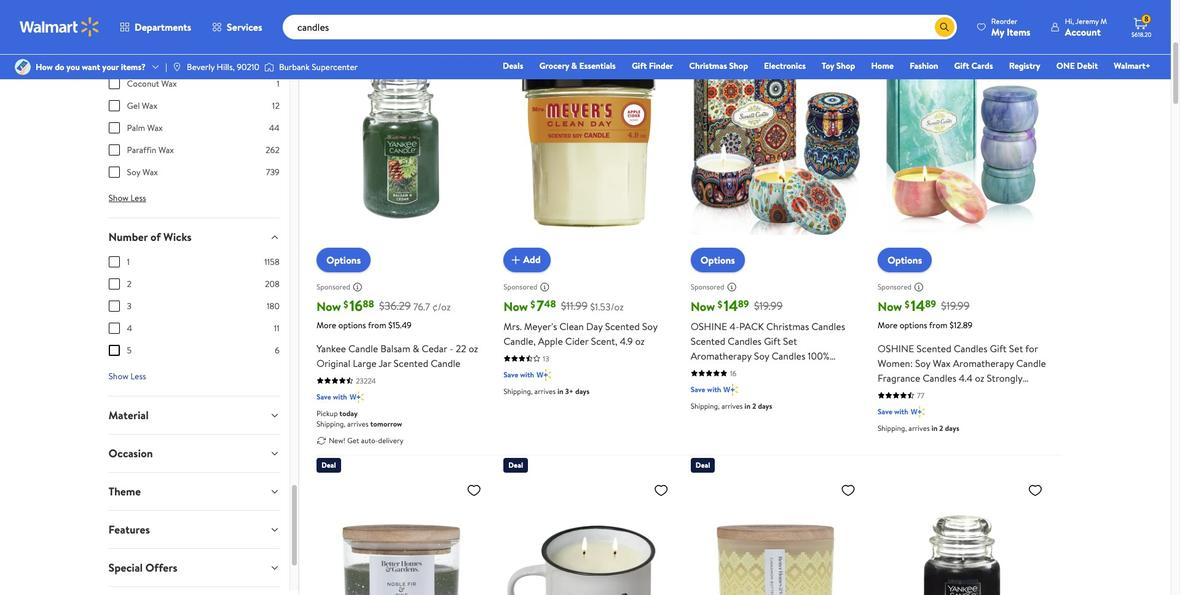Task type: locate. For each thing, give the bounding box(es) containing it.
oz right 4.9
[[635, 334, 645, 348]]

relief up day,valentine's
[[719, 379, 744, 392]]

1 horizontal spatial mother's
[[878, 415, 916, 429]]

1 horizontal spatial options
[[900, 319, 928, 331]]

2
[[127, 278, 132, 290], [752, 401, 756, 411], [940, 423, 944, 433]]

save down natural
[[691, 384, 706, 395]]

0 horizontal spatial walmart plus image
[[350, 391, 364, 403]]

aromatherapy
[[691, 349, 752, 363], [953, 356, 1014, 370]]

ad disclaimer and feedback image for 7
[[540, 282, 550, 292]]

christmas shop
[[689, 60, 748, 72]]

0 horizontal spatial &
[[413, 342, 419, 355]]

oshine inside oshine scented candles gift set for women: soy wax aromatherapy candle fragrance candles 4.4 oz strongly fragrance essential oils for stress relief halloween christmas birthday mother's day
[[878, 342, 915, 355]]

None checkbox
[[109, 78, 120, 89], [109, 144, 120, 156], [109, 167, 120, 178], [109, 256, 120, 267], [109, 301, 120, 312], [109, 323, 120, 334], [109, 345, 120, 356], [109, 78, 120, 89], [109, 144, 120, 156], [109, 167, 120, 178], [109, 256, 120, 267], [109, 301, 120, 312], [109, 323, 120, 334], [109, 345, 120, 356]]

2 options from the left
[[701, 253, 735, 267]]

oz
[[635, 334, 645, 348], [469, 342, 478, 355], [759, 364, 768, 377], [975, 371, 985, 385]]

mother's down halloween
[[878, 415, 916, 429]]

0 vertical spatial show
[[109, 192, 128, 204]]

1 horizontal spatial options link
[[691, 248, 745, 272]]

$19.99 inside now $ 14 89 $19.99 more options from $12.89
[[941, 298, 970, 314]]

now for now $ 16 88 $36.29 76.7 ¢/oz more options from $15.49
[[317, 298, 341, 315]]

shipping, arrives in 2 days down halloween
[[878, 423, 960, 433]]

2 vertical spatial walmart plus image
[[911, 406, 926, 418]]

reorder
[[992, 16, 1018, 26]]

0 horizontal spatial stress
[[691, 379, 717, 392]]

1 options from the left
[[338, 319, 366, 331]]

1 options from the left
[[326, 253, 361, 267]]

arrives left 3+
[[535, 386, 556, 396]]

candle down -
[[431, 356, 461, 370]]

1 now from the left
[[317, 298, 341, 315]]

show less button down 5 in the left bottom of the page
[[99, 366, 156, 386]]

1 less from the top
[[131, 192, 146, 204]]

from left $15.49
[[368, 319, 386, 331]]

deal for better homes & gardens 12oz noble fir & pine scented 2-wick snow glass jar candle image
[[321, 460, 336, 470]]

1 horizontal spatial aromatherapy
[[953, 356, 1014, 370]]

2 89 from the left
[[925, 297, 936, 311]]

1 vertical spatial mother's
[[878, 415, 916, 429]]

shop for toy shop
[[837, 60, 856, 72]]

fashion link
[[905, 59, 944, 73]]

0 vertical spatial show less button
[[99, 188, 156, 208]]

2 horizontal spatial days
[[945, 423, 960, 433]]

 image
[[15, 59, 31, 75], [172, 62, 182, 72]]

for inside now $ 14 89 $19.99 oshine 4-pack christmas candles scented candles gift set aromatherapy soy candles 100% natural soy 4.4 oz strongly fragrance stress relief for mother's day,valentine's day,birthday,anniversary
[[746, 379, 758, 392]]

days right 3+
[[575, 386, 590, 396]]

pack
[[740, 320, 764, 333]]

in for 7
[[558, 386, 564, 396]]

deal for 'better homes & gardens cinnamon buttercream scented 2-wick printed jar candle, 12 oz' image
[[696, 460, 710, 470]]

your
[[102, 61, 119, 73]]

add to favorites list, yankee candle midsummer's night - 22 oz original large jar scented candle image
[[1028, 482, 1043, 498]]

4.9
[[620, 334, 633, 348]]

oshine left the 4-
[[691, 320, 727, 333]]

2 now from the left
[[504, 298, 528, 315]]

1 down number
[[127, 256, 130, 268]]

1 vertical spatial show
[[109, 370, 128, 382]]

options link for more options from $12.89
[[878, 248, 932, 272]]

wax down |
[[161, 77, 177, 90]]

yankee candle balsam & cedar - 22 oz original large jar scented candle image
[[317, 33, 487, 262]]

1 from from the left
[[368, 319, 386, 331]]

1 vertical spatial shipping, arrives in 2 days
[[878, 423, 960, 433]]

1 horizontal spatial 4.4
[[959, 371, 973, 385]]

shop
[[729, 60, 748, 72], [837, 60, 856, 72]]

1 horizontal spatial &
[[572, 60, 577, 72]]

less for soy wax
[[131, 192, 146, 204]]

&
[[572, 60, 577, 72], [413, 342, 419, 355]]

$19.99 up $12.89
[[941, 298, 970, 314]]

more up the yankee
[[317, 319, 336, 331]]

1 vertical spatial relief
[[878, 401, 903, 414]]

1 vertical spatial less
[[131, 370, 146, 382]]

christmas down oils
[[952, 401, 995, 414]]

gift left cards
[[955, 60, 970, 72]]

candles left 100%
[[772, 349, 806, 363]]

2 shop from the left
[[837, 60, 856, 72]]

1 horizontal spatial day
[[918, 415, 935, 429]]

2 sponsored from the left
[[504, 282, 538, 292]]

christmas inside now $ 14 89 $19.99 oshine 4-pack christmas candles scented candles gift set aromatherapy soy candles 100% natural soy 4.4 oz strongly fragrance stress relief for mother's day,valentine's day,birthday,anniversary
[[767, 320, 809, 333]]

 image
[[264, 61, 274, 73]]

1 $ from the left
[[344, 298, 348, 311]]

2 less from the top
[[131, 370, 146, 382]]

0 vertical spatial &
[[572, 60, 577, 72]]

1 $19.99 from the left
[[754, 298, 783, 314]]

toy shop link
[[817, 59, 861, 73]]

wax right the gel
[[142, 100, 157, 112]]

2 horizontal spatial options link
[[878, 248, 932, 272]]

day up scent,
[[586, 320, 603, 333]]

aromatherapy inside oshine scented candles gift set for women: soy wax aromatherapy candle fragrance candles 4.4 oz strongly fragrance essential oils for stress relief halloween christmas birthday mother's day
[[953, 356, 1014, 370]]

|
[[165, 61, 167, 73]]

0 horizontal spatial options
[[338, 319, 366, 331]]

deal
[[321, 460, 336, 470], [509, 460, 523, 470], [696, 460, 710, 470]]

christmas right pack
[[767, 320, 809, 333]]

gift inside gift cards link
[[955, 60, 970, 72]]

1 vertical spatial day
[[918, 415, 935, 429]]

show less down soy wax
[[109, 192, 146, 204]]

now for now $ 14 89 $19.99 more options from $12.89
[[878, 298, 902, 315]]

14 up the 4-
[[724, 295, 738, 316]]

0 horizontal spatial for
[[746, 379, 758, 392]]

1 horizontal spatial shipping, arrives in 2 days
[[878, 423, 960, 433]]

& inside yankee candle balsam & cedar - 22 oz original large jar scented candle
[[413, 342, 419, 355]]

1 vertical spatial walmart plus image
[[350, 391, 364, 403]]

4.4 up oils
[[959, 371, 973, 385]]

scented up natural
[[691, 334, 726, 348]]

less down 5 in the left bottom of the page
[[131, 370, 146, 382]]

walmart plus image down 77
[[911, 406, 926, 418]]

show down soy wax
[[109, 192, 128, 204]]

scented down balsam
[[394, 356, 428, 370]]

soy inside oshine scented candles gift set for women: soy wax aromatherapy candle fragrance candles 4.4 oz strongly fragrance essential oils for stress relief halloween christmas birthday mother's day
[[916, 356, 931, 370]]

$ for now $ 7 48 $11.99 $1.53/oz mrs. meyer's clean day scented soy candle, apple cider scent, 4.9 oz
[[531, 298, 536, 311]]

with down women: on the right bottom of the page
[[895, 406, 909, 417]]

oz inside oshine scented candles gift set for women: soy wax aromatherapy candle fragrance candles 4.4 oz strongly fragrance essential oils for stress relief halloween christmas birthday mother's day
[[975, 371, 985, 385]]

better homes & gardens 12oz noble fir & pine scented 2-wick snow glass jar candle image
[[317, 478, 487, 595]]

88
[[363, 297, 374, 311]]

 image right |
[[172, 62, 182, 72]]

2 14 from the left
[[911, 295, 925, 316]]

0 horizontal spatial strongly
[[771, 364, 806, 377]]

stress inside oshine scented candles gift set for women: soy wax aromatherapy candle fragrance candles 4.4 oz strongly fragrance essential oils for stress relief halloween christmas birthday mother's day
[[996, 386, 1022, 399]]

$618.20
[[1132, 30, 1152, 39]]

2 $19.99 from the left
[[941, 298, 970, 314]]

auto-
[[361, 435, 378, 446]]

options link for more options from $15.49
[[317, 248, 371, 272]]

0 horizontal spatial more
[[317, 319, 336, 331]]

89 inside now $ 14 89 $19.99 more options from $12.89
[[925, 297, 936, 311]]

0 vertical spatial shipping, arrives in 2 days
[[691, 401, 773, 411]]

save with up shipping, arrives in 3+ days
[[504, 369, 534, 380]]

fragrance
[[809, 364, 851, 377], [878, 371, 921, 385], [878, 386, 921, 399]]

$ inside now $ 14 89 $19.99 more options from $12.89
[[905, 298, 910, 311]]

strongly inside now $ 14 89 $19.99 oshine 4-pack christmas candles scented candles gift set aromatherapy soy candles 100% natural soy 4.4 oz strongly fragrance stress relief for mother's day,valentine's day,birthday,anniversary
[[771, 364, 806, 377]]

3 options link from the left
[[878, 248, 932, 272]]

2 show less button from the top
[[99, 366, 156, 386]]

walmart plus image down 13
[[537, 369, 551, 381]]

89 inside now $ 14 89 $19.99 oshine 4-pack christmas candles scented candles gift set aromatherapy soy candles 100% natural soy 4.4 oz strongly fragrance stress relief for mother's day,valentine's day,birthday,anniversary
[[738, 297, 749, 311]]

1 89 from the left
[[738, 297, 749, 311]]

0 horizontal spatial oshine
[[691, 320, 727, 333]]

oshine up women: on the right bottom of the page
[[878, 342, 915, 355]]

walmart plus image for 16
[[350, 391, 364, 403]]

0 horizontal spatial $19.99
[[754, 298, 783, 314]]

from left $12.89
[[930, 319, 948, 331]]

3+
[[565, 386, 574, 396]]

options for oshine 4-pack christmas candles scented candles gift set aromatherapy soy candles 100% natural soy 4.4 oz strongly fragrance stress relief for mother's day,valentine's day,birthday,anniversary
[[701, 253, 735, 267]]

oz inside now $ 7 48 $11.99 $1.53/oz mrs. meyer's clean day scented soy candle, apple cider scent, 4.9 oz
[[635, 334, 645, 348]]

1 14 from the left
[[724, 295, 738, 316]]

1 show less button from the top
[[99, 188, 156, 208]]

16 left '$36.29'
[[350, 295, 363, 316]]

one debit
[[1057, 60, 1098, 72]]

features
[[109, 522, 150, 537]]

candle up large
[[348, 342, 378, 355]]

0 vertical spatial relief
[[719, 379, 744, 392]]

1 horizontal spatial in
[[745, 401, 751, 411]]

1 horizontal spatial christmas
[[767, 320, 809, 333]]

1 horizontal spatial shop
[[837, 60, 856, 72]]

4.4 inside now $ 14 89 $19.99 oshine 4-pack christmas candles scented candles gift set aromatherapy soy candles 100% natural soy 4.4 oz strongly fragrance stress relief for mother's day,valentine's day,birthday,anniversary
[[743, 364, 756, 377]]

0 horizontal spatial shop
[[729, 60, 748, 72]]

christmas shop link
[[684, 59, 754, 73]]

4 $ from the left
[[905, 298, 910, 311]]

oshine inside now $ 14 89 $19.99 oshine 4-pack christmas candles scented candles gift set aromatherapy soy candles 100% natural soy 4.4 oz strongly fragrance stress relief for mother's day,valentine's day,birthday,anniversary
[[691, 320, 727, 333]]

2 horizontal spatial candle
[[1017, 356, 1046, 370]]

4.4 up day,valentine's
[[743, 364, 756, 377]]

candle,
[[504, 334, 536, 348]]

1 horizontal spatial more
[[878, 319, 898, 331]]

show less for 5
[[109, 370, 146, 382]]

0 horizontal spatial options link
[[317, 248, 371, 272]]

ad disclaimer and feedback image for 16
[[353, 282, 363, 292]]

scented down $12.89
[[917, 342, 952, 355]]

1158
[[265, 256, 280, 268]]

2 horizontal spatial deal
[[696, 460, 710, 470]]

0 horizontal spatial candle
[[348, 342, 378, 355]]

$
[[344, 298, 348, 311], [531, 298, 536, 311], [718, 298, 723, 311], [905, 298, 910, 311]]

14 down ad disclaimer and feedback image
[[911, 295, 925, 316]]

mother's up day,birthday,anniversary
[[761, 379, 798, 392]]

0 horizontal spatial mother's
[[761, 379, 798, 392]]

gift cards link
[[949, 59, 999, 73]]

2 inside number of wicks group
[[127, 278, 132, 290]]

save with down women: on the right bottom of the page
[[878, 406, 909, 417]]

2 horizontal spatial christmas
[[952, 401, 995, 414]]

23224
[[356, 375, 376, 386]]

0 vertical spatial 16
[[350, 295, 363, 316]]

0 horizontal spatial  image
[[15, 59, 31, 75]]

0 vertical spatial day
[[586, 320, 603, 333]]

1 sponsored from the left
[[317, 282, 350, 292]]

4-
[[730, 320, 740, 333]]

aromatherapy inside now $ 14 89 $19.99 oshine 4-pack christmas candles scented candles gift set aromatherapy soy candles 100% natural soy 4.4 oz strongly fragrance stress relief for mother's day,valentine's day,birthday,anniversary
[[691, 349, 752, 363]]

$19.99 up pack
[[754, 298, 783, 314]]

1 horizontal spatial  image
[[172, 62, 182, 72]]

1 horizontal spatial relief
[[878, 401, 903, 414]]

2 options link from the left
[[691, 248, 745, 272]]

mother's inside oshine scented candles gift set for women: soy wax aromatherapy candle fragrance candles 4.4 oz strongly fragrance essential oils for stress relief halloween christmas birthday mother's day
[[878, 415, 916, 429]]

stress
[[691, 379, 717, 392], [996, 386, 1022, 399]]

jar
[[379, 356, 391, 370]]

mainstays reusable 13oz peace on earth mug scented candle, vanilla image
[[504, 478, 674, 595]]

days right day,valentine's
[[758, 401, 773, 411]]

grocery
[[539, 60, 569, 72]]

1 horizontal spatial 14
[[911, 295, 925, 316]]

from
[[368, 319, 386, 331], [930, 319, 948, 331]]

14 inside now $ 14 89 $19.99 more options from $12.89
[[911, 295, 925, 316]]

shipping, arrives in 3+ days
[[504, 386, 590, 396]]

options for more options from $15.49
[[326, 253, 361, 267]]

beverly
[[187, 61, 215, 73]]

for right oils
[[981, 386, 994, 399]]

show for 5
[[109, 370, 128, 382]]

deal for mainstays reusable 13oz peace on earth mug scented candle, vanilla image
[[509, 460, 523, 470]]

wax inside oshine scented candles gift set for women: soy wax aromatherapy candle fragrance candles 4.4 oz strongly fragrance essential oils for stress relief halloween christmas birthday mother's day
[[933, 356, 951, 370]]

2 vertical spatial in
[[932, 423, 938, 433]]

wax for paraffin wax
[[158, 144, 174, 156]]

now $ 7 48 $11.99 $1.53/oz mrs. meyer's clean day scented soy candle, apple cider scent, 4.9 oz
[[504, 295, 658, 348]]

& left cedar
[[413, 342, 419, 355]]

 image for how
[[15, 59, 31, 75]]

arrives
[[535, 386, 556, 396], [722, 401, 743, 411], [347, 419, 369, 429], [909, 423, 930, 433]]

1 horizontal spatial 16
[[730, 368, 737, 379]]

show down 5 in the left bottom of the page
[[109, 370, 128, 382]]

days for 14
[[758, 401, 773, 411]]

add to favorites list, better homes & gardens cinnamon buttercream scented 2-wick printed jar candle, 12 oz image
[[841, 482, 856, 498]]

3 sponsored from the left
[[691, 282, 725, 292]]

89
[[738, 297, 749, 311], [925, 297, 936, 311]]

0 vertical spatial in
[[558, 386, 564, 396]]

1 vertical spatial christmas
[[767, 320, 809, 333]]

14 for now $ 14 89 $19.99 more options from $12.89
[[911, 295, 925, 316]]

day down halloween
[[918, 415, 935, 429]]

oshine scented candles gift set for women: soy wax aromatherapy candle fragrance candles 4.4 oz strongly fragrance essential oils for stress relief halloween christmas birthday mother's day image
[[878, 33, 1048, 262]]

save with down natural
[[691, 384, 721, 395]]

1 vertical spatial 16
[[730, 368, 737, 379]]

for
[[1026, 342, 1038, 355], [746, 379, 758, 392], [981, 386, 994, 399]]

0 vertical spatial mother's
[[761, 379, 798, 392]]

show less button for 5
[[99, 366, 156, 386]]

walmart+ link
[[1109, 59, 1156, 73]]

2 horizontal spatial ad disclaimer and feedback image
[[727, 282, 737, 292]]

1 horizontal spatial $19.99
[[941, 298, 970, 314]]

ad disclaimer and feedback image
[[914, 282, 924, 292]]

$ inside now $ 7 48 $11.99 $1.53/oz mrs. meyer's clean day scented soy candle, apple cider scent, 4.9 oz
[[531, 298, 536, 311]]

with for walmart plus image related to 14
[[895, 406, 909, 417]]

walmart plus image up today
[[350, 391, 364, 403]]

14 inside now $ 14 89 $19.99 oshine 4-pack christmas candles scented candles gift set aromatherapy soy candles 100% natural soy 4.4 oz strongly fragrance stress relief for mother's day,valentine's day,birthday,anniversary
[[724, 295, 738, 316]]

options
[[338, 319, 366, 331], [900, 319, 928, 331]]

save for walmart plus image for 16
[[317, 391, 331, 402]]

options inside now $ 14 89 $19.99 more options from $12.89
[[900, 319, 928, 331]]

1 horizontal spatial set
[[1009, 342, 1024, 355]]

1 horizontal spatial options
[[701, 253, 735, 267]]

palm wax
[[127, 122, 163, 134]]

arrives up the get
[[347, 419, 369, 429]]

1 horizontal spatial 1
[[277, 77, 280, 90]]

$19.99 for now $ 14 89 $19.99 oshine 4-pack christmas candles scented candles gift set aromatherapy soy candles 100% natural soy 4.4 oz strongly fragrance stress relief for mother's day,valentine's day,birthday,anniversary
[[754, 298, 783, 314]]

4 now from the left
[[878, 298, 902, 315]]

with up today
[[333, 391, 347, 402]]

sponsored
[[317, 282, 350, 292], [504, 282, 538, 292], [691, 282, 725, 292], [878, 282, 912, 292]]

relief inside now $ 14 89 $19.99 oshine 4-pack christmas candles scented candles gift set aromatherapy soy candles 100% natural soy 4.4 oz strongly fragrance stress relief for mother's day,valentine's day,birthday,anniversary
[[719, 379, 744, 392]]

$19.99 inside now $ 14 89 $19.99 oshine 4-pack christmas candles scented candles gift set aromatherapy soy candles 100% natural soy 4.4 oz strongly fragrance stress relief for mother's day,valentine's day,birthday,anniversary
[[754, 298, 783, 314]]

16 inside the now $ 16 88 $36.29 76.7 ¢/oz more options from $15.49
[[350, 295, 363, 316]]

3 deal from the left
[[696, 460, 710, 470]]

ad disclaimer and feedback image up the 4-
[[727, 282, 737, 292]]

account
[[1065, 25, 1101, 38]]

save with for walmart plus image for 16
[[317, 391, 347, 402]]

christmas
[[689, 60, 727, 72], [767, 320, 809, 333], [952, 401, 995, 414]]

1 deal from the left
[[321, 460, 336, 470]]

save down candle,
[[504, 369, 519, 380]]

now inside now $ 14 89 $19.99 oshine 4-pack christmas candles scented candles gift set aromatherapy soy candles 100% natural soy 4.4 oz strongly fragrance stress relief for mother's day,valentine's day,birthday,anniversary
[[691, 298, 715, 315]]

1 show from the top
[[109, 192, 128, 204]]

3
[[127, 300, 132, 312]]

$11.99
[[561, 298, 588, 314]]

paraffin wax
[[127, 144, 174, 156]]

16 up walmart plus icon
[[730, 368, 737, 379]]

1 up 12
[[277, 77, 280, 90]]

now inside now $ 7 48 $11.99 $1.53/oz mrs. meyer's clean day scented soy candle, apple cider scent, 4.9 oz
[[504, 298, 528, 315]]

options down ad disclaimer and feedback image
[[900, 319, 928, 331]]

0 horizontal spatial set
[[783, 334, 797, 348]]

soy inside now $ 7 48 $11.99 $1.53/oz mrs. meyer's clean day scented soy candle, apple cider scent, 4.9 oz
[[642, 320, 658, 333]]

0 horizontal spatial 16
[[350, 295, 363, 316]]

1 more from the left
[[317, 319, 336, 331]]

candles down pack
[[728, 334, 762, 348]]

tab
[[99, 587, 290, 595]]

set inside oshine scented candles gift set for women: soy wax aromatherapy candle fragrance candles 4.4 oz strongly fragrance essential oils for stress relief halloween christmas birthday mother's day
[[1009, 342, 1024, 355]]

2 ad disclaimer and feedback image from the left
[[540, 282, 550, 292]]

wax up essential
[[933, 356, 951, 370]]

oz right "22"
[[469, 342, 478, 355]]

oz inside yankee candle balsam & cedar - 22 oz original large jar scented candle
[[469, 342, 478, 355]]

2 show from the top
[[109, 370, 128, 382]]

0 vertical spatial less
[[131, 192, 146, 204]]

walmart plus image
[[724, 383, 738, 396]]

0 vertical spatial days
[[575, 386, 590, 396]]

save left halloween
[[878, 406, 893, 417]]

shop for christmas shop
[[729, 60, 748, 72]]

gift finder
[[632, 60, 673, 72]]

3 now from the left
[[691, 298, 715, 315]]

gift down pack
[[764, 334, 781, 348]]

262
[[266, 144, 280, 156]]

3 $ from the left
[[718, 298, 723, 311]]

how do you want your items?
[[36, 61, 146, 73]]

aromatherapy up oils
[[953, 356, 1014, 370]]

None checkbox
[[109, 100, 120, 111], [109, 122, 120, 133], [109, 279, 120, 290], [109, 100, 120, 111], [109, 122, 120, 133], [109, 279, 120, 290]]

2 show less from the top
[[109, 370, 146, 382]]

show less button for soy wax
[[99, 188, 156, 208]]

gift inside gift finder link
[[632, 60, 647, 72]]

wax right paraffin
[[158, 144, 174, 156]]

1 horizontal spatial 89
[[925, 297, 936, 311]]

2 vertical spatial 2
[[940, 423, 944, 433]]

want
[[82, 61, 100, 73]]

scented inside yankee candle balsam & cedar - 22 oz original large jar scented candle
[[394, 356, 428, 370]]

$ inside now $ 14 89 $19.99 oshine 4-pack christmas candles scented candles gift set aromatherapy soy candles 100% natural soy 4.4 oz strongly fragrance stress relief for mother's day,valentine's day,birthday,anniversary
[[718, 298, 723, 311]]

0 horizontal spatial 14
[[724, 295, 738, 316]]

2 more from the left
[[878, 319, 898, 331]]

strongly inside oshine scented candles gift set for women: soy wax aromatherapy candle fragrance candles 4.4 oz strongly fragrance essential oils for stress relief halloween christmas birthday mother's day
[[987, 371, 1023, 385]]

$15.49
[[388, 319, 412, 331]]

show less button down soy wax
[[99, 188, 156, 208]]

1 horizontal spatial for
[[981, 386, 994, 399]]

options down 88
[[338, 319, 366, 331]]

2 from from the left
[[930, 319, 948, 331]]

aromatherapy up natural
[[691, 349, 752, 363]]

1 horizontal spatial deal
[[509, 460, 523, 470]]

0 horizontal spatial options
[[326, 253, 361, 267]]

$ inside the now $ 16 88 $36.29 76.7 ¢/oz more options from $15.49
[[344, 298, 348, 311]]

for right walmart plus icon
[[746, 379, 758, 392]]

2 $ from the left
[[531, 298, 536, 311]]

you
[[66, 61, 80, 73]]

0 horizontal spatial aromatherapy
[[691, 349, 752, 363]]

0 horizontal spatial days
[[575, 386, 590, 396]]

pickup today shipping, arrives tomorrow
[[317, 408, 402, 429]]

paraffin
[[127, 144, 156, 156]]

0 vertical spatial christmas
[[689, 60, 727, 72]]

$1.53/oz
[[590, 300, 624, 313]]

stress down natural
[[691, 379, 717, 392]]

shop left electronics
[[729, 60, 748, 72]]

set inside now $ 14 89 $19.99 oshine 4-pack christmas candles scented candles gift set aromatherapy soy candles 100% natural soy 4.4 oz strongly fragrance stress relief for mother's day,valentine's day,birthday,anniversary
[[783, 334, 797, 348]]

 image left how
[[15, 59, 31, 75]]

arrives down walmart plus icon
[[722, 401, 743, 411]]

1 horizontal spatial stress
[[996, 386, 1022, 399]]

1 vertical spatial 1
[[127, 256, 130, 268]]

0 horizontal spatial relief
[[719, 379, 744, 392]]

1 ad disclaimer and feedback image from the left
[[353, 282, 363, 292]]

shop inside 'christmas shop' link
[[729, 60, 748, 72]]

$ for now $ 14 89 $19.99 more options from $12.89
[[905, 298, 910, 311]]

oils
[[962, 386, 979, 399]]

$ for now $ 14 89 $19.99 oshine 4-pack christmas candles scented candles gift set aromatherapy soy candles 100% natural soy 4.4 oz strongly fragrance stress relief for mother's day,valentine's day,birthday,anniversary
[[718, 298, 723, 311]]

0 horizontal spatial 1
[[127, 256, 130, 268]]

1 horizontal spatial oshine
[[878, 342, 915, 355]]

number of wicks button
[[99, 218, 290, 256]]

48
[[544, 297, 556, 311]]

1 options link from the left
[[317, 248, 371, 272]]

less down soy wax
[[131, 192, 146, 204]]

shipping, up new!
[[317, 419, 346, 429]]

ad disclaimer and feedback image
[[353, 282, 363, 292], [540, 282, 550, 292], [727, 282, 737, 292]]

walmart plus image
[[537, 369, 551, 381], [350, 391, 364, 403], [911, 406, 926, 418]]

add to cart image
[[509, 253, 523, 267]]

0 vertical spatial oshine
[[691, 320, 727, 333]]

oz up oils
[[975, 371, 985, 385]]

sponsored for more options from $12.89
[[878, 282, 912, 292]]

shop inside toy shop link
[[837, 60, 856, 72]]

180
[[267, 300, 280, 312]]

gift up birthday
[[990, 342, 1007, 355]]

1 horizontal spatial strongly
[[987, 371, 1023, 385]]

wax down paraffin wax
[[142, 166, 158, 178]]

grocery & essentials link
[[534, 59, 622, 73]]

theme
[[109, 484, 141, 499]]

scented inside now $ 14 89 $19.99 oshine 4-pack christmas candles scented candles gift set aromatherapy soy candles 100% natural soy 4.4 oz strongly fragrance stress relief for mother's day,valentine's day,birthday,anniversary
[[691, 334, 726, 348]]

candles up 100%
[[812, 320, 846, 333]]

2 deal from the left
[[509, 460, 523, 470]]

& inside 'link'
[[572, 60, 577, 72]]

walmart plus image for 14
[[911, 406, 926, 418]]

0 horizontal spatial day
[[586, 320, 603, 333]]

shipping, inside pickup today shipping, arrives tomorrow
[[317, 419, 346, 429]]

pickup
[[317, 408, 338, 419]]

now inside the now $ 16 88 $36.29 76.7 ¢/oz more options from $15.49
[[317, 298, 341, 315]]

1 vertical spatial in
[[745, 401, 751, 411]]

soy inside candle wax type group
[[127, 166, 140, 178]]

for up birthday
[[1026, 342, 1038, 355]]

yankee
[[317, 342, 346, 355]]

now inside now $ 14 89 $19.99 more options from $12.89
[[878, 298, 902, 315]]

stress up birthday
[[996, 386, 1022, 399]]

1 horizontal spatial walmart plus image
[[537, 369, 551, 381]]

arrives down halloween
[[909, 423, 930, 433]]

electronics
[[764, 60, 806, 72]]

ad disclaimer and feedback image up the now $ 16 88 $36.29 76.7 ¢/oz more options from $15.49
[[353, 282, 363, 292]]

show less for soy wax
[[109, 192, 146, 204]]

wax right the palm
[[147, 122, 163, 134]]

with up shipping, arrives in 3+ days
[[520, 369, 534, 380]]

sponsored for oshine 4-pack christmas candles scented candles gift set aromatherapy soy candles 100% natural soy 4.4 oz strongly fragrance stress relief for mother's day,valentine's day,birthday,anniversary
[[691, 282, 725, 292]]

scented up 4.9
[[605, 320, 640, 333]]

0 horizontal spatial 89
[[738, 297, 749, 311]]

relief left 77
[[878, 401, 903, 414]]

0 horizontal spatial ad disclaimer and feedback image
[[353, 282, 363, 292]]

save with up pickup
[[317, 391, 347, 402]]

3 options from the left
[[888, 253, 922, 267]]

Search search field
[[283, 15, 957, 39]]

1 horizontal spatial ad disclaimer and feedback image
[[540, 282, 550, 292]]

yankee candle balsam & cedar - 22 oz original large jar scented candle
[[317, 342, 478, 370]]

scented
[[605, 320, 640, 333], [691, 334, 726, 348], [917, 342, 952, 355], [394, 356, 428, 370]]

in
[[558, 386, 564, 396], [745, 401, 751, 411], [932, 423, 938, 433]]

1 shop from the left
[[729, 60, 748, 72]]

show less down 5 in the left bottom of the page
[[109, 370, 146, 382]]

get
[[347, 435, 359, 446]]

2 horizontal spatial options
[[888, 253, 922, 267]]

special
[[109, 560, 143, 575]]

days down halloween
[[945, 423, 960, 433]]

2 options from the left
[[900, 319, 928, 331]]

add to favorites list, mrs. meyer's clean day scented soy candle, apple cider scent, 4.9 oz image
[[654, 38, 669, 53]]

0 vertical spatial 2
[[127, 278, 132, 290]]

gift left finder
[[632, 60, 647, 72]]

1 show less from the top
[[109, 192, 146, 204]]

more up women: on the right bottom of the page
[[878, 319, 898, 331]]

sponsored for mrs. meyer's clean day scented soy candle, apple cider scent, 4.9 oz
[[504, 282, 538, 292]]

mother's
[[761, 379, 798, 392], [878, 415, 916, 429]]

candle up birthday
[[1017, 356, 1046, 370]]

3 ad disclaimer and feedback image from the left
[[727, 282, 737, 292]]

scent,
[[591, 334, 618, 348]]

2 vertical spatial days
[[945, 423, 960, 433]]

1 vertical spatial show less button
[[99, 366, 156, 386]]

0 vertical spatial show less
[[109, 192, 146, 204]]

Walmart Site-Wide search field
[[283, 15, 957, 39]]

4 sponsored from the left
[[878, 282, 912, 292]]

0 horizontal spatial 4.4
[[743, 364, 756, 377]]

14
[[724, 295, 738, 316], [911, 295, 925, 316]]

christmas right finder
[[689, 60, 727, 72]]

balsam
[[381, 342, 410, 355]]

shop right "toy"
[[837, 60, 856, 72]]

1 horizontal spatial days
[[758, 401, 773, 411]]

7
[[537, 295, 544, 316]]

2 horizontal spatial in
[[932, 423, 938, 433]]

90210
[[237, 61, 259, 73]]

0 vertical spatial 1
[[277, 77, 280, 90]]

ad disclaimer and feedback image for 14
[[727, 282, 737, 292]]

save up pickup
[[317, 391, 331, 402]]

0 horizontal spatial deal
[[321, 460, 336, 470]]

0 horizontal spatial 2
[[127, 278, 132, 290]]

wax for soy wax
[[142, 166, 158, 178]]

1 vertical spatial show less
[[109, 370, 146, 382]]

from inside now $ 14 89 $19.99 more options from $12.89
[[930, 319, 948, 331]]

essential
[[923, 386, 960, 399]]

natural
[[691, 364, 723, 377]]

fragrance inside now $ 14 89 $19.99 oshine 4-pack christmas candles scented candles gift set aromatherapy soy candles 100% natural soy 4.4 oz strongly fragrance stress relief for mother's day,valentine's day,birthday,anniversary
[[809, 364, 851, 377]]

& right grocery
[[572, 60, 577, 72]]



Task type: describe. For each thing, give the bounding box(es) containing it.
oshine 4-pack christmas candles scented candles gift set aromatherapy soy candles 100% natural soy 4.4 oz strongly fragrance stress relief for mother's day,valentine's day,birthday,anniversary image
[[691, 33, 861, 262]]

gift inside oshine scented candles gift set for women: soy wax aromatherapy candle fragrance candles 4.4 oz strongly fragrance essential oils for stress relief halloween christmas birthday mother's day
[[990, 342, 1007, 355]]

cards
[[972, 60, 993, 72]]

special offers tab
[[99, 549, 290, 587]]

items
[[1007, 25, 1031, 38]]

walmart image
[[20, 17, 100, 37]]

candle inside oshine scented candles gift set for women: soy wax aromatherapy candle fragrance candles 4.4 oz strongly fragrance essential oils for stress relief halloween christmas birthday mother's day
[[1017, 356, 1046, 370]]

number of wicks group
[[109, 256, 280, 366]]

add to favorites list, oshine scented candles gift set for women: soy wax aromatherapy candle fragrance candles 4.4 oz strongly fragrance essential oils for stress relief halloween christmas birthday mother's day image
[[1028, 38, 1043, 53]]

8 $618.20
[[1132, 14, 1152, 39]]

one
[[1057, 60, 1075, 72]]

search icon image
[[940, 22, 950, 32]]

from inside the now $ 16 88 $36.29 76.7 ¢/oz more options from $15.49
[[368, 319, 386, 331]]

beverly hills, 90210
[[187, 61, 259, 73]]

add to favorites list, better homes & gardens 12oz noble fir & pine scented 2-wick snow glass jar candle image
[[467, 482, 482, 498]]

$36.29
[[379, 298, 411, 314]]

meyer's
[[524, 320, 557, 333]]

occasion
[[109, 446, 153, 461]]

with for the topmost walmart plus image
[[520, 369, 534, 380]]

electronics link
[[759, 59, 812, 73]]

save with for the topmost walmart plus image
[[504, 369, 534, 380]]

jeremy
[[1076, 16, 1099, 26]]

toy shop
[[822, 60, 856, 72]]

208
[[265, 278, 280, 290]]

11
[[274, 322, 280, 334]]

hi, jeremy m account
[[1065, 16, 1107, 38]]

show for soy wax
[[109, 192, 128, 204]]

hills,
[[217, 61, 235, 73]]

new!
[[329, 435, 346, 446]]

mother's inside now $ 14 89 $19.99 oshine 4-pack christmas candles scented candles gift set aromatherapy soy candles 100% natural soy 4.4 oz strongly fragrance stress relief for mother's day,valentine's day,birthday,anniversary
[[761, 379, 798, 392]]

save for the topmost walmart plus image
[[504, 369, 519, 380]]

77
[[917, 390, 925, 401]]

now $ 14 89 $19.99 more options from $12.89
[[878, 295, 973, 331]]

candles up essential
[[923, 371, 957, 385]]

women:
[[878, 356, 913, 370]]

new! get auto-delivery
[[329, 435, 404, 446]]

shipping, down natural
[[691, 401, 720, 411]]

christmas inside oshine scented candles gift set for women: soy wax aromatherapy candle fragrance candles 4.4 oz strongly fragrance essential oils for stress relief halloween christmas birthday mother's day
[[952, 401, 995, 414]]

do
[[55, 61, 64, 73]]

save for walmart plus image related to 14
[[878, 406, 893, 417]]

sponsored for more options from $15.49
[[317, 282, 350, 292]]

theme tab
[[99, 473, 290, 510]]

yankee candle midsummer's night - 22 oz original large jar scented candle image
[[878, 478, 1048, 595]]

1 horizontal spatial 2
[[752, 401, 756, 411]]

shipping, down halloween
[[878, 423, 907, 433]]

scented inside now $ 7 48 $11.99 $1.53/oz mrs. meyer's clean day scented soy candle, apple cider scent, 4.9 oz
[[605, 320, 640, 333]]

grocery & essentials
[[539, 60, 616, 72]]

89 for now $ 14 89 $19.99 oshine 4-pack christmas candles scented candles gift set aromatherapy soy candles 100% natural soy 4.4 oz strongly fragrance stress relief for mother's day,valentine's day,birthday,anniversary
[[738, 297, 749, 311]]

palm
[[127, 122, 145, 134]]

more inside now $ 14 89 $19.99 more options from $12.89
[[878, 319, 898, 331]]

oshine scented candles gift set for women: soy wax aromatherapy candle fragrance candles 4.4 oz strongly fragrance essential oils for stress relief halloween christmas birthday mother's day
[[878, 342, 1046, 429]]

44
[[269, 122, 280, 134]]

with for walmart plus icon
[[707, 384, 721, 395]]

add button
[[504, 248, 551, 272]]

now for now $ 7 48 $11.99 $1.53/oz mrs. meyer's clean day scented soy candle, apple cider scent, 4.9 oz
[[504, 298, 528, 315]]

candles down $12.89
[[954, 342, 988, 355]]

days for 7
[[575, 386, 590, 396]]

material
[[109, 408, 149, 423]]

gift cards
[[955, 60, 993, 72]]

save with for walmart plus image related to 14
[[878, 406, 909, 417]]

number of wicks tab
[[99, 218, 290, 256]]

clean
[[560, 320, 584, 333]]

today
[[340, 408, 358, 419]]

fashion
[[910, 60, 939, 72]]

apple
[[538, 334, 563, 348]]

89 for now $ 14 89 $19.99 more options from $12.89
[[925, 297, 936, 311]]

2 horizontal spatial for
[[1026, 342, 1038, 355]]

walmart+
[[1114, 60, 1151, 72]]

features tab
[[99, 511, 290, 548]]

day,birthday,anniversary
[[691, 408, 798, 422]]

options inside the now $ 16 88 $36.29 76.7 ¢/oz more options from $15.49
[[338, 319, 366, 331]]

mrs. meyer's clean day scented soy candle, apple cider scent, 4.9 oz image
[[504, 33, 674, 262]]

soy wax
[[127, 166, 158, 178]]

0 vertical spatial walmart plus image
[[537, 369, 551, 381]]

14 for now $ 14 89 $19.99 oshine 4-pack christmas candles scented candles gift set aromatherapy soy candles 100% natural soy 4.4 oz strongly fragrance stress relief for mother's day,valentine's day,birthday,anniversary
[[724, 295, 738, 316]]

reorder my items
[[992, 16, 1031, 38]]

options link for oshine 4-pack christmas candles scented candles gift set aromatherapy soy candles 100% natural soy 4.4 oz strongly fragrance stress relief for mother's day,valentine's day,birthday,anniversary
[[691, 248, 745, 272]]

8
[[1145, 14, 1149, 24]]

options for more options from $12.89
[[888, 253, 922, 267]]

coconut wax
[[127, 77, 177, 90]]

special offers button
[[99, 549, 290, 587]]

birthday
[[997, 401, 1033, 414]]

shipping, down candle,
[[504, 386, 533, 396]]

m
[[1101, 16, 1107, 26]]

-
[[450, 342, 454, 355]]

relief inside oshine scented candles gift set for women: soy wax aromatherapy candle fragrance candles 4.4 oz strongly fragrance essential oils for stress relief halloween christmas birthday mother's day
[[878, 401, 903, 414]]

in for 14
[[745, 401, 751, 411]]

more inside the now $ 16 88 $36.29 76.7 ¢/oz more options from $15.49
[[317, 319, 336, 331]]

arrives inside pickup today shipping, arrives tomorrow
[[347, 419, 369, 429]]

day inside now $ 7 48 $11.99 $1.53/oz mrs. meyer's clean day scented soy candle, apple cider scent, 4.9 oz
[[586, 320, 603, 333]]

now $ 16 88 $36.29 76.7 ¢/oz more options from $15.49
[[317, 295, 451, 331]]

offers
[[145, 560, 178, 575]]

toy
[[822, 60, 835, 72]]

$19.99 for now $ 14 89 $19.99 more options from $12.89
[[941, 298, 970, 314]]

gift inside now $ 14 89 $19.99 oshine 4-pack christmas candles scented candles gift set aromatherapy soy candles 100% natural soy 4.4 oz strongly fragrance stress relief for mother's day,valentine's day,birthday,anniversary
[[764, 334, 781, 348]]

¢/oz
[[433, 300, 451, 313]]

add
[[523, 253, 541, 267]]

scented inside oshine scented candles gift set for women: soy wax aromatherapy candle fragrance candles 4.4 oz strongly fragrance essential oils for stress relief halloween christmas birthday mother's day
[[917, 342, 952, 355]]

day,valentine's
[[691, 393, 755, 407]]

burbank
[[279, 61, 310, 73]]

add to favorites list, oshine 4-pack christmas candles scented candles gift set aromatherapy soy candles 100% natural soy 4.4 oz strongly fragrance stress relief for mother's day,valentine's day,birthday,anniversary image
[[841, 38, 856, 53]]

debit
[[1077, 60, 1098, 72]]

large
[[353, 356, 377, 370]]

100%
[[808, 349, 830, 363]]

wax for coconut wax
[[161, 77, 177, 90]]

76.7
[[413, 300, 430, 313]]

add to favorites list, yankee candle balsam & cedar - 22 oz original large jar scented candle image
[[467, 38, 482, 53]]

better homes & gardens cinnamon buttercream scented 2-wick printed jar candle, 12 oz image
[[691, 478, 861, 595]]

occasion tab
[[99, 435, 290, 472]]

material tab
[[99, 397, 290, 434]]

essentials
[[579, 60, 616, 72]]

1 horizontal spatial candle
[[431, 356, 461, 370]]

features button
[[99, 511, 290, 548]]

gel wax
[[127, 100, 157, 112]]

mrs.
[[504, 320, 522, 333]]

save for walmart plus icon
[[691, 384, 706, 395]]

add to favorites list, mainstays reusable 13oz peace on earth mug scented candle, vanilla image
[[654, 482, 669, 498]]

 image for beverly
[[172, 62, 182, 72]]

with for walmart plus image for 16
[[333, 391, 347, 402]]

halloween
[[905, 401, 950, 414]]

day inside oshine scented candles gift set for women: soy wax aromatherapy candle fragrance candles 4.4 oz strongly fragrance essential oils for stress relief halloween christmas birthday mother's day
[[918, 415, 935, 429]]

tomorrow
[[370, 419, 402, 429]]

wax for palm wax
[[147, 122, 163, 134]]

home link
[[866, 59, 900, 73]]

theme button
[[99, 473, 290, 510]]

how
[[36, 61, 53, 73]]

number
[[109, 229, 148, 245]]

4.4 inside oshine scented candles gift set for women: soy wax aromatherapy candle fragrance candles 4.4 oz strongly fragrance essential oils for stress relief halloween christmas birthday mother's day
[[959, 371, 973, 385]]

number of wicks
[[109, 229, 192, 245]]

0 horizontal spatial christmas
[[689, 60, 727, 72]]

less for 5
[[131, 370, 146, 382]]

1 inside candle wax type group
[[277, 77, 280, 90]]

1 inside number of wicks group
[[127, 256, 130, 268]]

candle wax type group
[[109, 33, 280, 188]]

stress inside now $ 14 89 $19.99 oshine 4-pack christmas candles scented candles gift set aromatherapy soy candles 100% natural soy 4.4 oz strongly fragrance stress relief for mother's day,valentine's day,birthday,anniversary
[[691, 379, 717, 392]]

registry
[[1009, 60, 1041, 72]]

cider
[[565, 334, 589, 348]]

supercenter
[[312, 61, 358, 73]]

burbank supercenter
[[279, 61, 358, 73]]

save with for walmart plus icon
[[691, 384, 721, 395]]

material button
[[99, 397, 290, 434]]

gel
[[127, 100, 140, 112]]

wax for gel wax
[[142, 100, 157, 112]]

gift finder link
[[626, 59, 679, 73]]

oz inside now $ 14 89 $19.99 oshine 4-pack christmas candles scented candles gift set aromatherapy soy candles 100% natural soy 4.4 oz strongly fragrance stress relief for mother's day,valentine's day,birthday,anniversary
[[759, 364, 768, 377]]

0 horizontal spatial shipping, arrives in 2 days
[[691, 401, 773, 411]]

4
[[127, 322, 132, 334]]

now for now $ 14 89 $19.99 oshine 4-pack christmas candles scented candles gift set aromatherapy soy candles 100% natural soy 4.4 oz strongly fragrance stress relief for mother's day,valentine's day,birthday,anniversary
[[691, 298, 715, 315]]

739
[[266, 166, 280, 178]]

$ for now $ 16 88 $36.29 76.7 ¢/oz more options from $15.49
[[344, 298, 348, 311]]

occasion button
[[99, 435, 290, 472]]



Task type: vqa. For each thing, say whether or not it's contained in the screenshot.
the bottommost Mother's
yes



